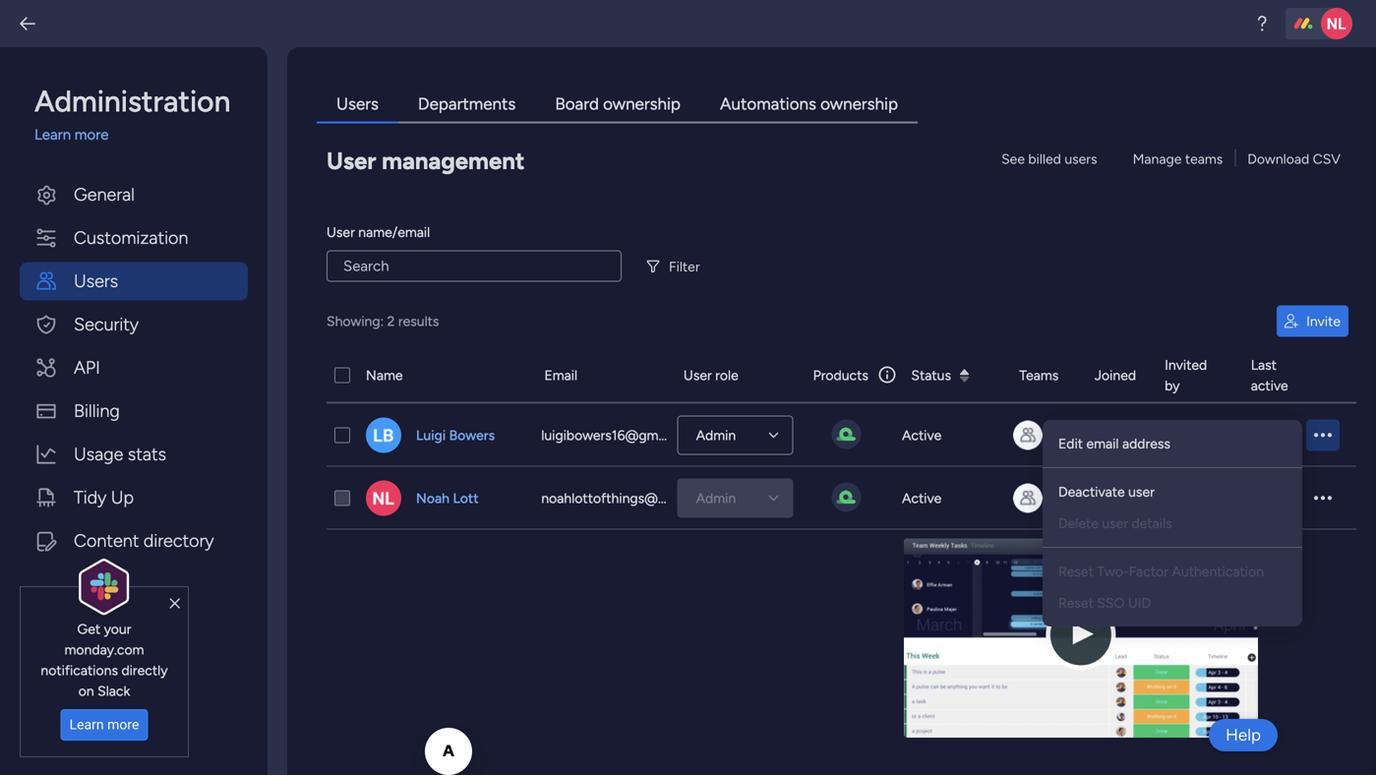 Task type: describe. For each thing, give the bounding box(es) containing it.
see
[[1002, 151, 1025, 167]]

monday.com
[[64, 642, 144, 658]]

luigi bowers for bottom the luigi bowers link
[[1152, 480, 1198, 517]]

learn inside 'button'
[[69, 717, 104, 733]]

get your monday.com notifications directly on slack
[[41, 621, 168, 700]]

user name/email
[[327, 224, 430, 241]]

user for user role
[[684, 367, 712, 384]]

two-
[[1098, 563, 1129, 580]]

teams
[[1186, 151, 1224, 167]]

nov 21, 2023 for noahlottofthings@gmail.com
[[1083, 481, 1128, 516]]

reset for reset sso uid
[[1059, 595, 1094, 612]]

by
[[1165, 377, 1181, 394]]

management
[[382, 147, 525, 175]]

notifications
[[41, 662, 118, 679]]

manage teams button
[[1125, 143, 1231, 175]]

help
[[1226, 725, 1262, 746]]

tidy
[[74, 487, 107, 508]]

directly
[[121, 662, 168, 679]]

row containing luigi bowers
[[327, 467, 1357, 530]]

tidy up button
[[20, 479, 248, 517]]

reset two-factor authentication
[[1059, 563, 1265, 580]]

2023 for luigibowers16@gmail.com
[[1083, 436, 1115, 453]]

Search text field
[[327, 250, 622, 282]]

1 vertical spatial noah lott image
[[366, 481, 402, 516]]

invite
[[1307, 313, 1341, 330]]

luigi for left the luigi bowers link
[[416, 427, 446, 444]]

noah lott
[[416, 490, 479, 507]]

row group containing nov 21, 2023
[[327, 404, 1357, 530]]

nov down active
[[1237, 418, 1263, 435]]

departments
[[418, 94, 516, 114]]

1 admin from the top
[[696, 427, 736, 444]]

joined
[[1095, 367, 1137, 384]]

download csv
[[1248, 151, 1341, 167]]

get
[[77, 621, 101, 638]]

uid
[[1129, 595, 1152, 612]]

manage teams
[[1133, 151, 1224, 167]]

user management
[[327, 147, 525, 175]]

luigi bowers for left the luigi bowers link
[[416, 427, 495, 444]]

delete
[[1059, 515, 1099, 532]]

address
[[1123, 435, 1171, 452]]

general button
[[20, 176, 248, 214]]

user for delete
[[1103, 515, 1129, 532]]

showing: 2 results
[[327, 313, 439, 330]]

content directory
[[74, 530, 214, 552]]

noah lott link
[[413, 489, 482, 508]]

0 horizontal spatial luigi bowers link
[[413, 426, 498, 445]]

bowers for bottom the luigi bowers link
[[1152, 500, 1198, 517]]

luigibowers16@gmail.com
[[542, 427, 702, 444]]

active for luigibowers16@gmail.com
[[902, 427, 942, 444]]

see billed users button
[[994, 143, 1106, 175]]

0 vertical spatial noah lott image
[[1322, 8, 1353, 39]]

administration
[[34, 84, 231, 119]]

general
[[74, 184, 135, 205]]

role
[[716, 367, 739, 384]]

nov for luigibowers16@gmail.com
[[1083, 418, 1109, 435]]

21, for luigibowers16@gmail.com
[[1112, 418, 1128, 435]]

factor
[[1129, 563, 1169, 580]]

2
[[387, 313, 395, 330]]

board ownership
[[555, 94, 681, 114]]

active for noahlottofthings@gmail.com
[[902, 490, 942, 507]]

user role
[[684, 367, 739, 384]]

security button
[[20, 306, 248, 344]]

help button
[[1210, 719, 1278, 752]]

customization
[[74, 227, 188, 249]]

ownership for board ownership
[[603, 94, 681, 114]]

user for user management
[[327, 147, 376, 175]]

status
[[912, 367, 952, 384]]

see billed users
[[1002, 151, 1098, 167]]

automations ownership
[[720, 94, 899, 114]]

first user
[[1163, 427, 1219, 444]]

billed
[[1029, 151, 1062, 167]]

tidy up
[[74, 487, 134, 508]]

download csv button
[[1240, 143, 1349, 175]]

name/email
[[358, 224, 430, 241]]

v2 surface invite image
[[1285, 314, 1299, 328]]

stats
[[128, 444, 166, 465]]

nov 21, 2023 for luigibowers16@gmail.com
[[1083, 418, 1128, 453]]

edit email address
[[1059, 435, 1171, 452]]

user for deactivate
[[1129, 484, 1155, 500]]

teams
[[1020, 367, 1059, 384]]

dapulse x slim image
[[170, 595, 180, 613]]

noahlottofthings@gmail.com
[[542, 490, 721, 507]]

learn more button
[[61, 709, 148, 741]]

billing
[[74, 401, 120, 422]]

first
[[1163, 427, 1190, 444]]

user for user name/email
[[327, 224, 355, 241]]

reset sso uid menu item
[[1059, 591, 1287, 615]]

learn more
[[69, 717, 139, 733]]

2 admin from the top
[[696, 490, 736, 507]]

showing:
[[327, 313, 384, 330]]

administration learn more
[[34, 84, 231, 144]]



Task type: locate. For each thing, give the bounding box(es) containing it.
reset inside menu item
[[1059, 595, 1094, 612]]

automations
[[720, 94, 817, 114]]

reset left sso
[[1059, 595, 1094, 612]]

1 ownership from the left
[[603, 94, 681, 114]]

noah lott image
[[1322, 8, 1353, 39], [366, 481, 402, 516]]

edit
[[1059, 435, 1084, 452]]

usage stats button
[[20, 435, 248, 474]]

1 horizontal spatial noah lott image
[[1322, 8, 1353, 39]]

noah
[[416, 490, 450, 507]]

21, up delete user details
[[1112, 481, 1128, 498]]

1 vertical spatial bowers
[[1152, 500, 1198, 517]]

usage stats
[[74, 444, 166, 465]]

luigi bowers up noah lott
[[416, 427, 495, 444]]

reset for reset two-factor authentication
[[1059, 563, 1094, 580]]

learn more link
[[34, 124, 248, 146]]

add or edit team image
[[1014, 484, 1043, 513]]

invite button
[[1278, 306, 1349, 337]]

users link
[[317, 87, 398, 124]]

2 row from the top
[[327, 404, 1357, 467]]

grid
[[327, 349, 1357, 756]]

1 vertical spatial user
[[327, 224, 355, 241]]

0 horizontal spatial luigi
[[416, 427, 446, 444]]

deactivate
[[1059, 484, 1126, 500]]

ownership right automations
[[821, 94, 899, 114]]

users button
[[20, 262, 248, 301]]

ownership for automations ownership
[[821, 94, 899, 114]]

your
[[104, 621, 131, 638]]

last active
[[1252, 357, 1289, 394]]

21, for noahlottofthings@gmail.com
[[1112, 481, 1128, 498]]

0 vertical spatial luigi bowers link
[[413, 426, 498, 445]]

user up details
[[1129, 484, 1155, 500]]

email
[[545, 367, 578, 384]]

users inside button
[[74, 271, 118, 292]]

0 horizontal spatial bowers
[[449, 427, 495, 444]]

1 vertical spatial reset
[[1059, 595, 1094, 612]]

reset two-factor authentication menu item
[[1059, 560, 1287, 584]]

1 vertical spatial more
[[107, 717, 139, 733]]

user for first
[[1193, 427, 1219, 444]]

user right first
[[1193, 427, 1219, 444]]

2 ownership from the left
[[821, 94, 899, 114]]

2 vertical spatial user
[[1103, 515, 1129, 532]]

row
[[327, 349, 1357, 404], [327, 404, 1357, 467], [327, 467, 1357, 530]]

noah lott image right help image
[[1322, 8, 1353, 39]]

1 active from the top
[[902, 427, 942, 444]]

row containing nov 21, 2023
[[327, 404, 1357, 467]]

delete user details
[[1059, 515, 1173, 532]]

invited
[[1165, 357, 1208, 373]]

user down 'users' link
[[327, 147, 376, 175]]

ownership inside automations ownership link
[[821, 94, 899, 114]]

user inside row
[[684, 367, 712, 384]]

0 vertical spatial learn
[[34, 126, 71, 144]]

board
[[555, 94, 599, 114]]

manage
[[1133, 151, 1182, 167]]

nov
[[1083, 418, 1109, 435], [1237, 418, 1263, 435], [1083, 481, 1109, 498]]

1 reset from the top
[[1059, 563, 1094, 580]]

ownership right board in the left of the page
[[603, 94, 681, 114]]

more
[[75, 126, 109, 144], [107, 717, 139, 733]]

0 vertical spatial luigi bowers
[[416, 427, 495, 444]]

reset left two-
[[1059, 563, 1094, 580]]

learn down on
[[69, 717, 104, 733]]

1 horizontal spatial ownership
[[821, 94, 899, 114]]

lott
[[453, 490, 479, 507]]

download
[[1248, 151, 1310, 167]]

1 row from the top
[[327, 349, 1357, 404]]

details
[[1132, 515, 1173, 532]]

csv
[[1313, 151, 1341, 167]]

board ownership link
[[536, 87, 701, 124]]

0 vertical spatial active
[[902, 427, 942, 444]]

more down administration at the left of the page
[[75, 126, 109, 144]]

billing button
[[20, 392, 248, 431]]

0 horizontal spatial noah lott image
[[366, 481, 402, 516]]

more inside "learn more" 'button'
[[107, 717, 139, 733]]

luigi bowers link down first user
[[1152, 478, 1230, 519]]

v2 ellipsis image
[[1315, 489, 1333, 508]]

2023 for noahlottofthings@gmail.com
[[1083, 499, 1115, 516]]

0 vertical spatial bowers
[[449, 427, 495, 444]]

back to workspace image
[[18, 14, 37, 33]]

0 horizontal spatial ownership
[[603, 94, 681, 114]]

nov 21, 2023
[[1083, 418, 1128, 453], [1237, 418, 1283, 453], [1083, 481, 1128, 516]]

2023 up deactivate
[[1083, 436, 1115, 453]]

email
[[1087, 435, 1119, 452]]

admin
[[696, 427, 736, 444], [696, 490, 736, 507]]

3 row from the top
[[327, 467, 1357, 530]]

1 vertical spatial users
[[74, 271, 118, 292]]

nov 21, 2023 up deactivate user
[[1083, 418, 1128, 453]]

1 vertical spatial learn
[[69, 717, 104, 733]]

nov 21, 2023 down active
[[1237, 418, 1283, 453]]

filter
[[669, 258, 700, 275]]

1 vertical spatial active
[[902, 490, 942, 507]]

automations ownership link
[[701, 87, 918, 124]]

user
[[1193, 427, 1219, 444], [1129, 484, 1155, 500], [1103, 515, 1129, 532]]

luigi bowers image
[[366, 418, 402, 453]]

more inside administration learn more
[[75, 126, 109, 144]]

api
[[74, 357, 100, 378]]

filter button
[[642, 251, 712, 282]]

0 vertical spatial user
[[327, 147, 376, 175]]

v2 ellipsis image
[[1315, 426, 1333, 445]]

active
[[1252, 377, 1289, 394]]

users
[[1065, 151, 1098, 167]]

bowers up reset two-factor authentication menu item
[[1152, 500, 1198, 517]]

0 horizontal spatial luigi bowers
[[416, 427, 495, 444]]

on
[[78, 683, 94, 700]]

reset inside menu item
[[1059, 563, 1094, 580]]

1 horizontal spatial luigi bowers
[[1152, 480, 1198, 517]]

1 vertical spatial luigi
[[1152, 480, 1182, 497]]

2023
[[1083, 436, 1115, 453], [1237, 436, 1269, 453], [1083, 499, 1115, 516]]

luigi bowers link up noah lott
[[413, 426, 498, 445]]

0 vertical spatial reset
[[1059, 563, 1094, 580]]

ownership inside board ownership link
[[603, 94, 681, 114]]

luigi right the luigi bowers icon
[[416, 427, 446, 444]]

1 vertical spatial admin
[[696, 490, 736, 507]]

slack
[[98, 683, 130, 700]]

luigi bowers down "address"
[[1152, 480, 1198, 517]]

active
[[902, 427, 942, 444], [902, 490, 942, 507]]

users up user management
[[337, 94, 379, 114]]

1 horizontal spatial bowers
[[1152, 500, 1198, 517]]

more down slack
[[107, 717, 139, 733]]

user left name/email
[[327, 224, 355, 241]]

bowers up lott
[[449, 427, 495, 444]]

grid containing invited by
[[327, 349, 1357, 756]]

departments link
[[398, 87, 536, 124]]

sso
[[1098, 595, 1125, 612]]

21, up "edit email address"
[[1112, 418, 1128, 435]]

noah lott image left noah
[[366, 481, 402, 516]]

0 vertical spatial luigi
[[416, 427, 446, 444]]

usage
[[74, 444, 123, 465]]

deactivate user
[[1059, 484, 1155, 500]]

1 horizontal spatial luigi
[[1152, 480, 1182, 497]]

1 vertical spatial luigi bowers
[[1152, 480, 1198, 517]]

user inside menu item
[[1103, 515, 1129, 532]]

0 horizontal spatial users
[[74, 271, 118, 292]]

learn down administration at the left of the page
[[34, 126, 71, 144]]

learn
[[34, 126, 71, 144], [69, 717, 104, 733]]

reset sso uid
[[1059, 595, 1152, 612]]

products
[[814, 367, 869, 384]]

content directory button
[[20, 522, 248, 560]]

nov 21, 2023 left details
[[1083, 481, 1128, 516]]

luigi bowers link
[[413, 426, 498, 445], [1152, 478, 1230, 519]]

luigi up delete user details menu item
[[1152, 480, 1182, 497]]

2 active from the top
[[902, 490, 942, 507]]

user left the role at the top
[[684, 367, 712, 384]]

users
[[337, 94, 379, 114], [74, 271, 118, 292]]

0 vertical spatial users
[[337, 94, 379, 114]]

last
[[1252, 357, 1277, 373]]

name
[[366, 367, 403, 384]]

user down deactivate user
[[1103, 515, 1129, 532]]

nov up the email
[[1083, 418, 1109, 435]]

0 vertical spatial user
[[1193, 427, 1219, 444]]

2 vertical spatial user
[[684, 367, 712, 384]]

luigi
[[416, 427, 446, 444], [1152, 480, 1182, 497]]

nov for noahlottofthings@gmail.com
[[1083, 481, 1109, 498]]

2 reset from the top
[[1059, 595, 1094, 612]]

0 vertical spatial more
[[75, 126, 109, 144]]

results
[[398, 313, 439, 330]]

bowers
[[449, 427, 495, 444], [1152, 500, 1198, 517]]

help image
[[1253, 14, 1273, 33]]

user inside row
[[1193, 427, 1219, 444]]

luigi for bottom the luigi bowers link
[[1152, 480, 1182, 497]]

nov up the delete
[[1083, 481, 1109, 498]]

1 vertical spatial user
[[1129, 484, 1155, 500]]

up
[[111, 487, 134, 508]]

21,
[[1112, 418, 1128, 435], [1266, 418, 1283, 435], [1112, 481, 1128, 498]]

learn inside administration learn more
[[34, 126, 71, 144]]

add or edit team image
[[1014, 421, 1043, 450]]

delete user details menu item
[[1059, 512, 1287, 535]]

authentication
[[1173, 563, 1265, 580]]

0 vertical spatial admin
[[696, 427, 736, 444]]

1 horizontal spatial users
[[337, 94, 379, 114]]

1 horizontal spatial luigi bowers link
[[1152, 478, 1230, 519]]

2023 left details
[[1083, 499, 1115, 516]]

content
[[74, 530, 139, 552]]

bowers for left the luigi bowers link
[[449, 427, 495, 444]]

2023 down active
[[1237, 436, 1269, 453]]

row containing invited by
[[327, 349, 1357, 404]]

invited by
[[1165, 357, 1208, 394]]

customization button
[[20, 219, 248, 257]]

21, down active
[[1266, 418, 1283, 435]]

row group
[[327, 404, 1357, 530]]

user
[[327, 147, 376, 175], [327, 224, 355, 241], [684, 367, 712, 384]]

users up security
[[74, 271, 118, 292]]

1 vertical spatial luigi bowers link
[[1152, 478, 1230, 519]]

luigi bowers
[[416, 427, 495, 444], [1152, 480, 1198, 517]]



Task type: vqa. For each thing, say whether or not it's contained in the screenshot.
the User management
yes



